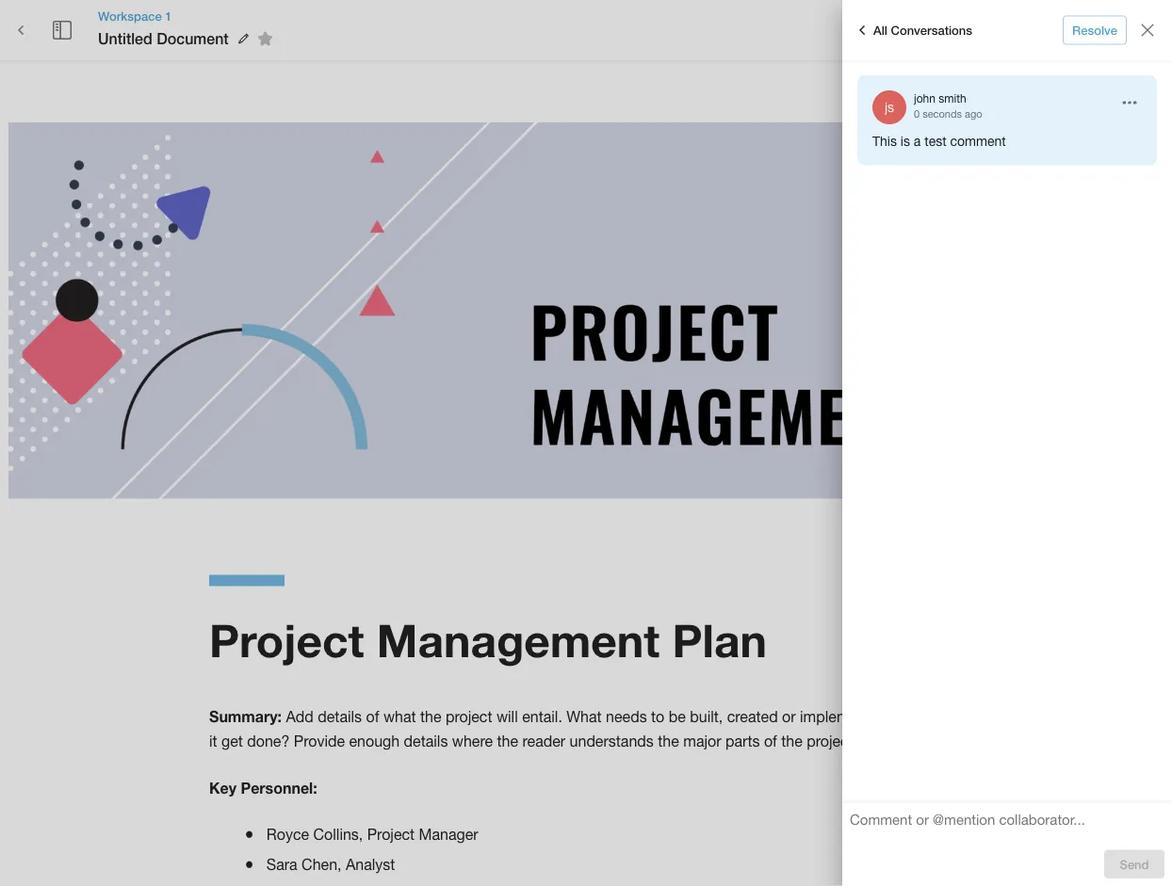 Task type: describe. For each thing, give the bounding box(es) containing it.
1 horizontal spatial project
[[367, 826, 415, 843]]

john smith 0 seconds ago
[[914, 91, 982, 119]]

royce
[[266, 826, 309, 843]]

this
[[873, 133, 897, 149]]

document
[[157, 30, 229, 47]]

all conversations
[[874, 23, 972, 37]]

or
[[782, 708, 796, 726]]

all
[[874, 23, 888, 37]]

the right 'where'
[[497, 733, 518, 751]]

summary:
[[209, 708, 282, 726]]

smith
[[939, 91, 966, 105]]

0
[[914, 107, 920, 119]]

enough
[[349, 733, 400, 751]]

to
[[651, 708, 665, 726]]

created
[[727, 708, 778, 726]]

reader
[[523, 733, 566, 751]]

resolve button
[[1063, 16, 1127, 45]]

project
[[446, 708, 492, 726]]

manager
[[419, 826, 478, 843]]

comment
[[950, 133, 1006, 149]]

Comment or @mention collaborator... text field
[[850, 811, 1165, 835]]

the down the or
[[781, 733, 803, 751]]

untitled
[[98, 30, 152, 47]]

be
[[669, 708, 686, 726]]

1
[[165, 8, 172, 23]]

parts
[[726, 733, 760, 751]]

royce collins, project manager
[[266, 826, 478, 843]]

seconds
[[923, 107, 962, 119]]

where
[[452, 733, 493, 751]]

workspace
[[98, 8, 162, 23]]

0 vertical spatial details
[[318, 708, 362, 726]]

all conversations button
[[846, 15, 977, 45]]

how
[[896, 708, 927, 726]]

0 vertical spatial of
[[366, 708, 379, 726]]

management
[[377, 613, 660, 668]]

major
[[683, 733, 721, 751]]

personnel:
[[241, 779, 317, 797]]

plan
[[672, 613, 767, 668]]

untitled document
[[98, 30, 229, 47]]

the right the 'what' at left bottom
[[420, 708, 442, 726]]

is
[[901, 133, 910, 149]]



Task type: locate. For each thing, give the bounding box(es) containing it.
key
[[209, 779, 237, 797]]

of up "enough"
[[366, 708, 379, 726]]

js left 'all'
[[854, 24, 863, 37]]

1 horizontal spatial details
[[404, 733, 448, 751]]

conversations
[[891, 23, 972, 37]]

what
[[383, 708, 416, 726]]

project.
[[807, 733, 858, 751]]

0 horizontal spatial details
[[318, 708, 362, 726]]

entail.
[[522, 708, 562, 726]]

done?
[[247, 733, 290, 751]]

a
[[914, 133, 921, 149]]

of right parts
[[764, 733, 777, 751]]

add details of what the project will entail. what needs to be built, created or implemented. how will it get done? provide enough details where the reader understands the major parts of the project.
[[209, 708, 957, 751]]

0 vertical spatial project
[[209, 613, 364, 668]]

js
[[854, 24, 863, 37], [885, 99, 894, 115]]

of
[[366, 708, 379, 726], [764, 733, 777, 751]]

js left 0
[[885, 99, 894, 115]]

it
[[209, 733, 217, 751]]

details down the 'what' at left bottom
[[404, 733, 448, 751]]

the
[[420, 708, 442, 726], [497, 733, 518, 751], [658, 733, 679, 751], [781, 733, 803, 751]]

needs
[[606, 708, 647, 726]]

more button
[[1089, 16, 1150, 45]]

this is a test comment
[[873, 133, 1006, 149]]

the down be at right
[[658, 733, 679, 751]]

built,
[[690, 708, 723, 726]]

key personnel:
[[209, 779, 317, 797]]

provide
[[294, 733, 345, 751]]

collins,
[[313, 826, 363, 843]]

0 horizontal spatial will
[[497, 708, 518, 726]]

1 horizontal spatial will
[[931, 708, 953, 726]]

0 horizontal spatial of
[[366, 708, 379, 726]]

1 horizontal spatial js
[[885, 99, 894, 115]]

will left entail. on the bottom of the page
[[497, 708, 518, 726]]

more
[[1105, 23, 1134, 37]]

1 vertical spatial project
[[367, 826, 415, 843]]

understands
[[570, 733, 654, 751]]

project management plan
[[209, 613, 767, 668]]

project up add
[[209, 613, 364, 668]]

1 horizontal spatial of
[[764, 733, 777, 751]]

1 vertical spatial of
[[764, 733, 777, 751]]

project up analyst
[[367, 826, 415, 843]]

js inside button
[[854, 24, 863, 37]]

workspace 1
[[98, 8, 172, 23]]

sara chen, analyst
[[266, 856, 395, 873]]

implemented.
[[800, 708, 892, 726]]

1 vertical spatial js
[[885, 99, 894, 115]]

what
[[567, 708, 602, 726]]

1 vertical spatial details
[[404, 733, 448, 751]]

test
[[925, 133, 947, 149]]

chen,
[[302, 856, 342, 873]]

0 horizontal spatial js
[[854, 24, 863, 37]]

2 will from the left
[[931, 708, 953, 726]]

ago
[[965, 107, 982, 119]]

add
[[286, 708, 314, 726]]

details up provide
[[318, 708, 362, 726]]

sara
[[266, 856, 297, 873]]

analyst
[[346, 856, 395, 873]]

0 horizontal spatial project
[[209, 613, 364, 668]]

resolve
[[1072, 23, 1118, 37]]

favorite image
[[254, 27, 277, 50]]

john
[[914, 91, 936, 105]]

will
[[497, 708, 518, 726], [931, 708, 953, 726]]

details
[[318, 708, 362, 726], [404, 733, 448, 751]]

workspace 1 link
[[98, 7, 280, 25]]

get
[[221, 733, 243, 751]]

1 will from the left
[[497, 708, 518, 726]]

0 vertical spatial js
[[854, 24, 863, 37]]

project
[[209, 613, 364, 668], [367, 826, 415, 843]]

js button
[[841, 12, 876, 48]]

will right how
[[931, 708, 953, 726]]



Task type: vqa. For each thing, say whether or not it's contained in the screenshot.
the right will
yes



